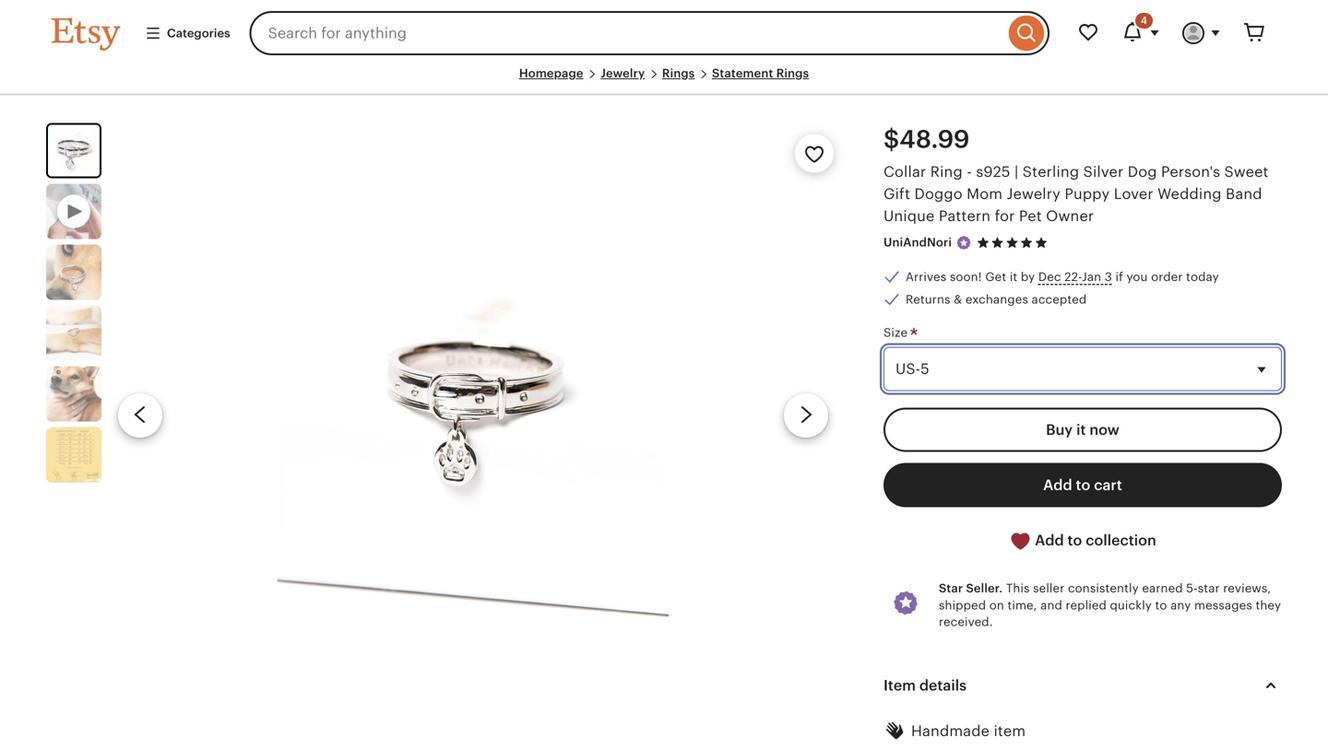 Task type: locate. For each thing, give the bounding box(es) containing it.
received.
[[939, 616, 993, 629]]

categories banner
[[18, 0, 1310, 66]]

to left cart
[[1076, 477, 1090, 494]]

0 horizontal spatial jewelry
[[601, 66, 645, 80]]

statement rings link
[[712, 66, 809, 80]]

puppy
[[1065, 186, 1110, 203]]

categories button
[[131, 17, 244, 50]]

if
[[1116, 270, 1123, 284]]

1 vertical spatial to
[[1068, 532, 1082, 549]]

homepage
[[519, 66, 583, 80]]

to for collection
[[1068, 532, 1082, 549]]

to down earned
[[1155, 599, 1167, 613]]

star
[[1198, 582, 1220, 596]]

jewelry inside collar ring - s925 | sterling silver dog person's sweet gift doggo mom jewelry puppy lover wedding band unique pattern for pet owner
[[1007, 186, 1061, 203]]

for
[[995, 208, 1015, 225]]

collar ring s925 sterling silver dog person's sweet image 3 image
[[46, 306, 101, 361]]

menu bar
[[52, 66, 1276, 96]]

rings right jewelry link
[[662, 66, 695, 80]]

0 vertical spatial jewelry
[[601, 66, 645, 80]]

statement rings
[[712, 66, 809, 80]]

dec
[[1038, 270, 1061, 284]]

add inside add to collection button
[[1035, 532, 1064, 549]]

buy it now
[[1046, 422, 1120, 438]]

2 vertical spatial to
[[1155, 599, 1167, 613]]

gift
[[884, 186, 910, 203]]

item
[[884, 678, 916, 695]]

0 horizontal spatial rings
[[662, 66, 695, 80]]

0 vertical spatial it
[[1010, 270, 1018, 284]]

size
[[884, 326, 911, 340]]

&
[[954, 293, 962, 307]]

sterling
[[1023, 164, 1079, 180]]

to
[[1076, 477, 1090, 494], [1068, 532, 1082, 549], [1155, 599, 1167, 613]]

arrives soon! get it by dec 22-jan 3 if you order today
[[906, 270, 1219, 284]]

wedding
[[1158, 186, 1222, 203]]

1 horizontal spatial it
[[1076, 422, 1086, 438]]

to left collection
[[1068, 532, 1082, 549]]

and
[[1041, 599, 1062, 613]]

0 vertical spatial to
[[1076, 477, 1090, 494]]

collar ring s925 sterling silver dog person's sweet image 1 image
[[278, 123, 669, 709], [48, 125, 100, 177]]

star_seller image
[[955, 235, 972, 252]]

returns & exchanges accepted
[[906, 293, 1087, 307]]

ring
[[930, 164, 963, 180]]

it right buy
[[1076, 422, 1086, 438]]

jewelry down the search for anything text field
[[601, 66, 645, 80]]

consistently
[[1068, 582, 1139, 596]]

add to collection button
[[884, 519, 1282, 564]]

add up 'seller'
[[1035, 532, 1064, 549]]

seller
[[1033, 582, 1065, 596]]

1 vertical spatial it
[[1076, 422, 1086, 438]]

1 horizontal spatial rings
[[776, 66, 809, 80]]

1 horizontal spatial collar ring s925 sterling silver dog person's sweet image 1 image
[[278, 123, 669, 709]]

0 vertical spatial add
[[1043, 477, 1072, 494]]

0 horizontal spatial it
[[1010, 270, 1018, 284]]

messages
[[1194, 599, 1252, 613]]

this seller consistently earned 5-star reviews, shipped on time, and replied quickly to any messages they received.
[[939, 582, 1281, 629]]

add
[[1043, 477, 1072, 494], [1035, 532, 1064, 549]]

1 vertical spatial add
[[1035, 532, 1064, 549]]

to inside this seller consistently earned 5-star reviews, shipped on time, and replied quickly to any messages they received.
[[1155, 599, 1167, 613]]

reviews,
[[1223, 582, 1271, 596]]

jewelry
[[601, 66, 645, 80], [1007, 186, 1061, 203]]

owner
[[1046, 208, 1094, 225]]

item details
[[884, 678, 967, 695]]

None search field
[[250, 11, 1050, 55]]

add to cart button
[[884, 463, 1282, 508]]

add inside add to cart button
[[1043, 477, 1072, 494]]

shipped
[[939, 599, 986, 613]]

|
[[1015, 164, 1019, 180]]

rings
[[662, 66, 695, 80], [776, 66, 809, 80]]

jewelry up 'pet'
[[1007, 186, 1061, 203]]

uniandnori link
[[884, 236, 952, 250]]

1 horizontal spatial jewelry
[[1007, 186, 1061, 203]]

they
[[1256, 599, 1281, 613]]

it
[[1010, 270, 1018, 284], [1076, 422, 1086, 438]]

collar ring s925 sterling silver dog person's sweet image 4 image
[[46, 367, 101, 422]]

add left cart
[[1043, 477, 1072, 494]]

it left by
[[1010, 270, 1018, 284]]

star
[[939, 582, 963, 596]]

3
[[1105, 270, 1112, 284]]

rings right statement at top
[[776, 66, 809, 80]]

collar ring - s925 | sterling silver dog person's sweet gift doggo mom jewelry puppy lover wedding band unique pattern for pet owner
[[884, 164, 1269, 225]]

now
[[1090, 422, 1120, 438]]

$48.99
[[884, 125, 970, 154]]

1 rings from the left
[[662, 66, 695, 80]]

jewelry inside menu bar
[[601, 66, 645, 80]]

1 vertical spatial jewelry
[[1007, 186, 1061, 203]]

today
[[1186, 270, 1219, 284]]

add to cart
[[1043, 477, 1122, 494]]

to inside add to cart button
[[1076, 477, 1090, 494]]

person's
[[1161, 164, 1220, 180]]

add for add to collection
[[1035, 532, 1064, 549]]

to inside add to collection button
[[1068, 532, 1082, 549]]



Task type: vqa. For each thing, say whether or not it's contained in the screenshot.
the leftmost 'Rings'
yes



Task type: describe. For each thing, give the bounding box(es) containing it.
Search for anything text field
[[250, 11, 1004, 55]]

collar ring s925 sterling silver dog person's sweet image 2 image
[[46, 245, 101, 300]]

handmade
[[911, 724, 990, 740]]

5-
[[1186, 582, 1198, 596]]

replied
[[1066, 599, 1107, 613]]

doggo
[[914, 186, 963, 203]]

accepted
[[1032, 293, 1087, 307]]

unique
[[884, 208, 935, 225]]

buy
[[1046, 422, 1073, 438]]

jan
[[1082, 270, 1101, 284]]

dog
[[1128, 164, 1157, 180]]

quickly
[[1110, 599, 1152, 613]]

arrives
[[906, 270, 947, 284]]

star seller.
[[939, 582, 1003, 596]]

soon! get
[[950, 270, 1006, 284]]

pet
[[1019, 208, 1042, 225]]

jewelry link
[[601, 66, 645, 80]]

it inside button
[[1076, 422, 1086, 438]]

exchanges
[[966, 293, 1028, 307]]

uniandnori
[[884, 236, 952, 250]]

any
[[1171, 599, 1191, 613]]

sweet
[[1224, 164, 1269, 180]]

order
[[1151, 270, 1183, 284]]

22-
[[1065, 270, 1082, 284]]

on
[[989, 599, 1004, 613]]

item details button
[[867, 664, 1299, 709]]

time,
[[1008, 599, 1037, 613]]

band
[[1226, 186, 1262, 203]]

to for cart
[[1076, 477, 1090, 494]]

pattern
[[939, 208, 991, 225]]

2 rings from the left
[[776, 66, 809, 80]]

buy it now button
[[884, 408, 1282, 452]]

add to collection
[[1031, 532, 1156, 549]]

statement
[[712, 66, 773, 80]]

0 horizontal spatial collar ring s925 sterling silver dog person's sweet image 1 image
[[48, 125, 100, 177]]

cart
[[1094, 477, 1122, 494]]

by
[[1021, 270, 1035, 284]]

you
[[1127, 270, 1148, 284]]

collar
[[884, 164, 926, 180]]

collection
[[1086, 532, 1156, 549]]

homepage link
[[519, 66, 583, 80]]

rings link
[[662, 66, 695, 80]]

menu bar containing homepage
[[52, 66, 1276, 96]]

earned
[[1142, 582, 1183, 596]]

4
[[1141, 15, 1147, 26]]

mom
[[967, 186, 1003, 203]]

seller.
[[966, 582, 1003, 596]]

silver
[[1083, 164, 1124, 180]]

s925
[[976, 164, 1010, 180]]

-
[[967, 164, 972, 180]]

this
[[1006, 582, 1030, 596]]

handmade item
[[911, 724, 1026, 740]]

4 button
[[1110, 11, 1171, 55]]

categories
[[167, 26, 230, 40]]

returns
[[906, 293, 951, 307]]

add for add to cart
[[1043, 477, 1072, 494]]

collar ring s925 sterling silver dog person's sweet image 5 image
[[46, 428, 101, 483]]

item
[[994, 724, 1026, 740]]

lover
[[1114, 186, 1154, 203]]

none search field inside categories banner
[[250, 11, 1050, 55]]

details
[[919, 678, 967, 695]]



